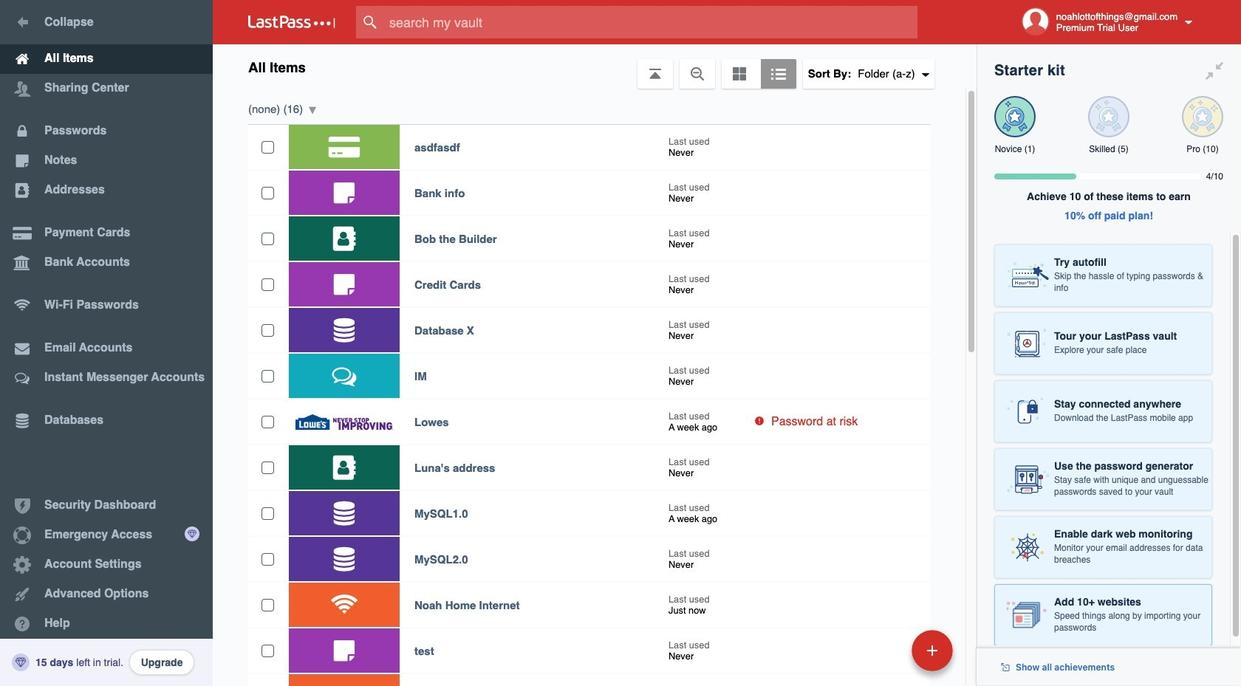 Task type: describe. For each thing, give the bounding box(es) containing it.
new item element
[[810, 630, 958, 672]]

main navigation navigation
[[0, 0, 213, 686]]

vault options navigation
[[213, 44, 977, 89]]



Task type: vqa. For each thing, say whether or not it's contained in the screenshot.
New item element
yes



Task type: locate. For each thing, give the bounding box(es) containing it.
lastpass image
[[248, 16, 335, 29]]

new item navigation
[[810, 626, 962, 686]]

Search search field
[[356, 6, 947, 38]]

search my vault text field
[[356, 6, 947, 38]]



